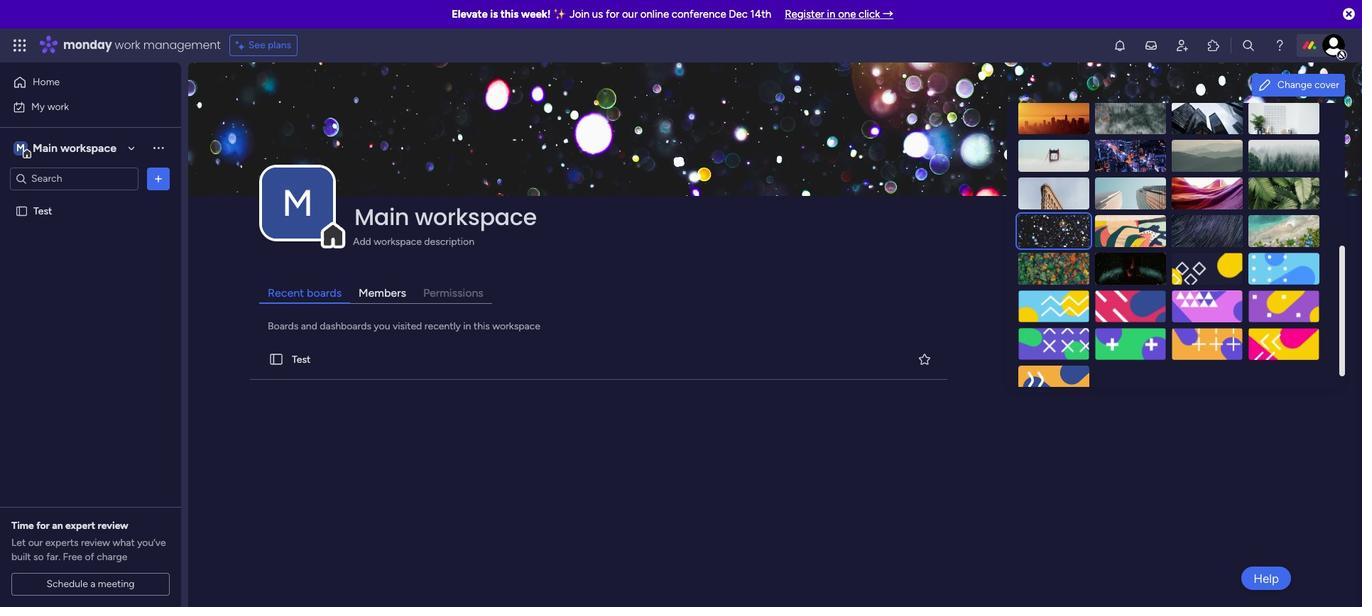 Task type: describe. For each thing, give the bounding box(es) containing it.
1 horizontal spatial this
[[501, 8, 519, 21]]

one
[[838, 8, 856, 21]]

invite members image
[[1176, 38, 1190, 53]]

test for public board icon
[[292, 353, 311, 366]]

time
[[11, 520, 34, 532]]

test link
[[247, 340, 950, 380]]

our inside time for an expert review let our experts review what you've built so far. free of charge
[[28, 537, 43, 549]]

options image
[[151, 172, 166, 186]]

Search in workspace field
[[30, 170, 119, 187]]

week!
[[521, 8, 551, 21]]

dashboards
[[320, 320, 371, 333]]

0 vertical spatial in
[[827, 8, 836, 21]]

my work
[[31, 101, 69, 113]]

register in one click →
[[785, 8, 894, 21]]

us
[[592, 8, 603, 21]]

experts
[[45, 537, 78, 549]]

select product image
[[13, 38, 27, 53]]

add
[[353, 236, 371, 248]]

workspace image inside workspace selection element
[[13, 140, 28, 156]]

online
[[641, 8, 669, 21]]

schedule a meeting
[[46, 578, 135, 590]]

elevate is this week! ✨ join us for our online conference dec 14th
[[452, 8, 772, 21]]

my work button
[[9, 96, 153, 118]]

recent boards
[[268, 286, 342, 300]]

0 horizontal spatial this
[[474, 320, 490, 333]]

help
[[1254, 572, 1279, 586]]

1 horizontal spatial for
[[606, 8, 620, 21]]

main workspace inside workspace selection element
[[33, 141, 117, 155]]

recently
[[425, 320, 461, 333]]

description
[[424, 236, 475, 248]]

test for public board image
[[33, 205, 52, 217]]

management
[[143, 37, 221, 53]]

visited
[[393, 320, 422, 333]]

click
[[859, 8, 880, 21]]

1 vertical spatial workspace image
[[262, 168, 333, 239]]

1 vertical spatial in
[[463, 320, 471, 333]]

and
[[301, 320, 317, 333]]

members
[[359, 286, 406, 300]]

elevate
[[452, 8, 488, 21]]

boards and dashboards you visited recently in this workspace
[[268, 320, 540, 333]]

far.
[[46, 551, 60, 563]]

✨
[[554, 8, 567, 21]]

register in one click → link
[[785, 8, 894, 21]]

plans
[[268, 39, 291, 51]]

let
[[11, 537, 26, 549]]

my
[[31, 101, 45, 113]]

workspace selection element
[[13, 140, 119, 158]]

free
[[63, 551, 82, 563]]

you
[[374, 320, 390, 333]]

work for my
[[47, 101, 69, 113]]

main inside workspace selection element
[[33, 141, 58, 155]]

m for the workspace image within workspace selection element
[[16, 142, 25, 154]]

what
[[113, 537, 135, 549]]

m button
[[262, 168, 333, 239]]



Task type: locate. For each thing, give the bounding box(es) containing it.
1 horizontal spatial main
[[354, 201, 409, 233]]

0 vertical spatial m
[[16, 142, 25, 154]]

brad klo image
[[1323, 34, 1346, 57]]

test inside list box
[[33, 205, 52, 217]]

0 vertical spatial work
[[115, 37, 140, 53]]

this right recently
[[474, 320, 490, 333]]

review
[[98, 520, 128, 532], [81, 537, 110, 549]]

of
[[85, 551, 94, 563]]

monday work management
[[63, 37, 221, 53]]

0 vertical spatial main
[[33, 141, 58, 155]]

boards
[[307, 286, 342, 300]]

0 horizontal spatial our
[[28, 537, 43, 549]]

test
[[33, 205, 52, 217], [292, 353, 311, 366]]

built
[[11, 551, 31, 563]]

permissions
[[423, 286, 484, 300]]

test right public board icon
[[292, 353, 311, 366]]

review up of
[[81, 537, 110, 549]]

public board image
[[15, 204, 28, 218]]

join
[[570, 8, 590, 21]]

0 horizontal spatial work
[[47, 101, 69, 113]]

Main workspace field
[[351, 201, 1305, 233]]

see plans button
[[229, 35, 298, 56]]

recent
[[268, 286, 304, 300]]

1 vertical spatial work
[[47, 101, 69, 113]]

1 horizontal spatial work
[[115, 37, 140, 53]]

schedule a meeting button
[[11, 573, 170, 596]]

test right public board image
[[33, 205, 52, 217]]

0 vertical spatial main workspace
[[33, 141, 117, 155]]

inbox image
[[1144, 38, 1159, 53]]

1 vertical spatial this
[[474, 320, 490, 333]]

change cover
[[1278, 79, 1340, 91]]

main up add
[[354, 201, 409, 233]]

1 horizontal spatial test
[[292, 353, 311, 366]]

help image
[[1273, 38, 1287, 53]]

our left online
[[622, 8, 638, 21]]

1 horizontal spatial in
[[827, 8, 836, 21]]

workspace
[[60, 141, 117, 155], [415, 201, 537, 233], [374, 236, 422, 248], [492, 320, 540, 333]]

m inside workspace selection element
[[16, 142, 25, 154]]

our up so
[[28, 537, 43, 549]]

for
[[606, 8, 620, 21], [36, 520, 50, 532]]

meeting
[[98, 578, 135, 590]]

cover
[[1315, 79, 1340, 91]]

in
[[827, 8, 836, 21], [463, 320, 471, 333]]

an
[[52, 520, 63, 532]]

for left an
[[36, 520, 50, 532]]

apps image
[[1207, 38, 1221, 53]]

main workspace up "search in workspace" field
[[33, 141, 117, 155]]

1 vertical spatial m
[[282, 181, 313, 225]]

notifications image
[[1113, 38, 1127, 53]]

1 horizontal spatial main workspace
[[354, 201, 537, 233]]

a
[[90, 578, 95, 590]]

0 vertical spatial test
[[33, 205, 52, 217]]

help button
[[1242, 567, 1292, 590]]

dec
[[729, 8, 748, 21]]

main down my work
[[33, 141, 58, 155]]

in right recently
[[463, 320, 471, 333]]

for inside time for an expert review let our experts review what you've built so far. free of charge
[[36, 520, 50, 532]]

home button
[[9, 71, 153, 94]]

m
[[16, 142, 25, 154], [282, 181, 313, 225]]

1 vertical spatial our
[[28, 537, 43, 549]]

conference
[[672, 8, 726, 21]]

0 vertical spatial review
[[98, 520, 128, 532]]

work right monday
[[115, 37, 140, 53]]

1 horizontal spatial workspace image
[[262, 168, 333, 239]]

you've
[[137, 537, 166, 549]]

so
[[33, 551, 44, 563]]

change cover button
[[1252, 74, 1346, 97]]

m for the workspace image to the bottom
[[282, 181, 313, 225]]

main
[[33, 141, 58, 155], [354, 201, 409, 233]]

add workspace description
[[353, 236, 475, 248]]

for right us
[[606, 8, 620, 21]]

0 vertical spatial our
[[622, 8, 638, 21]]

0 horizontal spatial main workspace
[[33, 141, 117, 155]]

1 vertical spatial review
[[81, 537, 110, 549]]

add to favorites image
[[918, 352, 932, 366]]

main workspace up description
[[354, 201, 537, 233]]

this right is
[[501, 8, 519, 21]]

workspace options image
[[151, 141, 166, 155]]

0 horizontal spatial for
[[36, 520, 50, 532]]

main workspace
[[33, 141, 117, 155], [354, 201, 537, 233]]

test list box
[[0, 196, 181, 415]]

this
[[501, 8, 519, 21], [474, 320, 490, 333]]

work for monday
[[115, 37, 140, 53]]

public board image
[[269, 352, 284, 367]]

home
[[33, 76, 60, 88]]

search everything image
[[1242, 38, 1256, 53]]

1 horizontal spatial m
[[282, 181, 313, 225]]

change
[[1278, 79, 1313, 91]]

expert
[[65, 520, 95, 532]]

charge
[[97, 551, 127, 563]]

1 vertical spatial test
[[292, 353, 311, 366]]

1 vertical spatial for
[[36, 520, 50, 532]]

0 vertical spatial this
[[501, 8, 519, 21]]

1 vertical spatial main workspace
[[354, 201, 537, 233]]

→
[[883, 8, 894, 21]]

register
[[785, 8, 825, 21]]

boards
[[268, 320, 299, 333]]

see plans
[[248, 39, 291, 51]]

0 horizontal spatial m
[[16, 142, 25, 154]]

time for an expert review let our experts review what you've built so far. free of charge
[[11, 520, 166, 563]]

option
[[0, 198, 181, 201]]

review up what on the left
[[98, 520, 128, 532]]

0 horizontal spatial main
[[33, 141, 58, 155]]

0 horizontal spatial in
[[463, 320, 471, 333]]

14th
[[751, 8, 772, 21]]

monday
[[63, 37, 112, 53]]

see
[[248, 39, 265, 51]]

is
[[490, 8, 498, 21]]

0 vertical spatial for
[[606, 8, 620, 21]]

m inside popup button
[[282, 181, 313, 225]]

0 vertical spatial workspace image
[[13, 140, 28, 156]]

1 vertical spatial main
[[354, 201, 409, 233]]

in left one
[[827, 8, 836, 21]]

work right my
[[47, 101, 69, 113]]

0 horizontal spatial test
[[33, 205, 52, 217]]

work
[[115, 37, 140, 53], [47, 101, 69, 113]]

work inside button
[[47, 101, 69, 113]]

0 horizontal spatial workspace image
[[13, 140, 28, 156]]

workspace image
[[13, 140, 28, 156], [262, 168, 333, 239]]

schedule
[[46, 578, 88, 590]]

1 horizontal spatial our
[[622, 8, 638, 21]]

our
[[622, 8, 638, 21], [28, 537, 43, 549]]



Task type: vqa. For each thing, say whether or not it's contained in the screenshot.
Import
no



